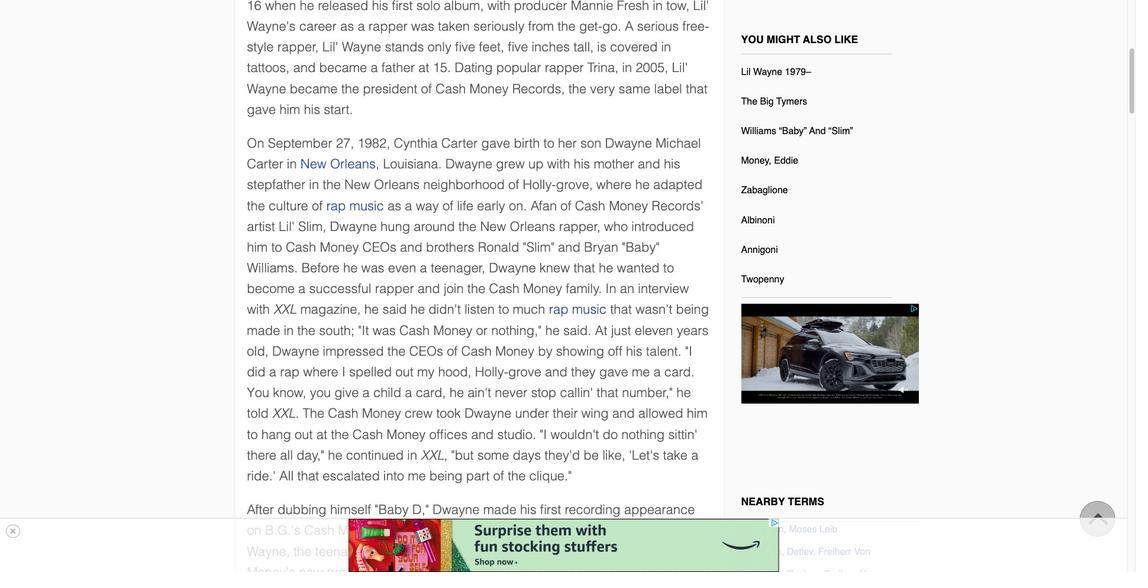 Task type: describe. For each thing, give the bounding box(es) containing it.
know,
[[273, 386, 306, 401]]

"baby"
[[779, 126, 807, 137]]

the down new orleans
[[323, 178, 341, 193]]

gave inside the on september 27, 1982, cynthia carter gave birth to her son dwayne michael carter in
[[481, 136, 510, 151]]

hang
[[261, 428, 291, 442]]

the up artist
[[247, 199, 265, 213]]

stop
[[531, 386, 556, 401]]

like
[[835, 33, 858, 45]]

the inside . in 1997, now calling himself lil' wayne, the teenager joined fellow rappers juvenile, turk, and b.g. in cash money's new group the hot boys. the young troupe released their debut,
[[446, 566, 468, 573]]

child
[[373, 386, 401, 401]]

orleans inside , louisiana. dwayne grew up with his mother and his stepfather in the new orleans neighborhood of holly-grove, where he adapted the culture of
[[374, 178, 420, 193]]

tymers
[[776, 96, 807, 107]]

wayne,
[[247, 545, 290, 560]]

money up who
[[609, 199, 648, 213]]

money down crew
[[387, 428, 426, 442]]

"slim"
[[523, 240, 554, 255]]

, for louisiana.
[[376, 157, 379, 172]]

sittin'
[[668, 428, 698, 442]]

escalated
[[323, 469, 380, 484]]

released
[[553, 566, 603, 573]]

to right the listen at the bottom
[[498, 303, 509, 317]]

before
[[301, 261, 340, 276]]

cash down slim,
[[286, 240, 316, 255]]

continued
[[346, 448, 404, 463]]

twopenny
[[741, 275, 784, 285]]

as a way of life early on. afan of cash money records' artist lil' slim, dwayne hung around the new orleans rapper, who introduced him to cash money ceos and brothers ronald "slim" and bryan "baby" williams. before he was even a teenager, dwayne knew that he wanted to become a successful rapper and join the cash money family. in an interview with
[[247, 199, 704, 317]]

take
[[663, 448, 688, 463]]

1 horizontal spatial music
[[572, 303, 607, 317]]

that inside ', "but some days they'd be like, 'let's take a ride.' all that escalated into me being part of the clique."'
[[297, 469, 319, 484]]

grove
[[508, 365, 541, 380]]

out inside . the cash money crew took dwayne under their wing and allowed him to hang out at the cash money offices and studio. "i wouldn't do nothing sittin' there all day," he continued in
[[295, 428, 313, 442]]

money,
[[741, 156, 772, 166]]

dwayne down ronald
[[489, 261, 536, 276]]

was inside 'that wasn't being made in the south; "it was cash money or nothing," he said. at just eleven years old, dwayne impressed the ceos of cash money by showing off his talent. "i did a rap where i spelled out my hood, holly-grove and they gave me a card. you know, you give a child a card, he ain't never stop callin' that number," he told'
[[373, 323, 396, 338]]

money down knew
[[523, 282, 562, 297]]

dubbing
[[278, 503, 327, 518]]

he right said
[[410, 303, 425, 317]]

cash down the or
[[461, 344, 492, 359]]

himself inside . in 1997, now calling himself lil' wayne, the teenager joined fellow rappers juvenile, turk, and b.g. in cash money's new group the hot boys. the young troupe released their debut,
[[606, 524, 647, 539]]

cash down said
[[399, 323, 430, 338]]

to up williams.
[[271, 240, 282, 255]]

also
[[803, 33, 832, 45]]

he down "hood,"
[[450, 386, 464, 401]]

new inside 'as a way of life early on. afan of cash money records' artist lil' slim, dwayne hung around the new orleans rapper, who introduced him to cash money ceos and brothers ronald "slim" and bryan "baby" williams. before he was even a teenager, dwayne knew that he wanted to become a successful rapper and join the cash money family. in an interview with'
[[480, 219, 506, 234]]

a right give
[[362, 386, 370, 401]]

that up the 'just'
[[610, 303, 632, 317]]

of down grew
[[508, 178, 519, 193]]

card,
[[416, 386, 446, 401]]

slim,
[[298, 219, 326, 234]]

the down "joined"
[[365, 566, 383, 573]]

culture
[[269, 199, 308, 213]]

story
[[449, 524, 479, 539]]

grove,
[[556, 178, 593, 193]]

didn't
[[429, 303, 461, 317]]

. for in
[[479, 524, 483, 539]]

true story
[[421, 524, 479, 539]]

dwayne inside the on september 27, 1982, cynthia carter gave birth to her son dwayne michael carter in
[[605, 136, 652, 151]]

a down before
[[298, 282, 306, 297]]

and inside , louisiana. dwayne grew up with his mother and his stepfather in the new orleans neighborhood of holly-grove, where he adapted the culture of
[[638, 157, 660, 172]]

early
[[477, 199, 505, 213]]

williams.
[[247, 261, 298, 276]]

a right even
[[420, 261, 427, 276]]

money, eddie
[[741, 156, 798, 166]]

the inside . the cash money crew took dwayne under their wing and allowed him to hang out at the cash money offices and studio. "i wouldn't do nothing sittin' there all day," he continued in
[[303, 407, 324, 422]]

afan
[[531, 199, 557, 213]]

and inside 'that wasn't being made in the south; "it was cash money or nothing," he said. at just eleven years old, dwayne impressed the ceos of cash money by showing off his talent. "i did a rap where i spelled out my hood, holly-grove and they gave me a card. you know, you give a child a card, he ain't never stop callin' that number," he told'
[[545, 365, 567, 380]]

as
[[388, 199, 401, 213]]

way
[[416, 199, 439, 213]]

him inside 'as a way of life early on. afan of cash money records' artist lil' slim, dwayne hung around the new orleans rapper, who introduced him to cash money ceos and brothers ronald "slim" and bryan "baby" williams. before he was even a teenager, dwayne knew that he wanted to become a successful rapper and join the cash money family. in an interview with'
[[247, 240, 268, 255]]

did
[[247, 365, 266, 380]]

he down card.
[[677, 386, 691, 401]]

1 vertical spatial xxl
[[272, 407, 295, 422]]

albinoni
[[741, 215, 775, 226]]

hung
[[381, 219, 410, 234]]

lil wayne 1979–
[[741, 67, 811, 77]]

juvenile,
[[496, 545, 547, 560]]

money inside after dubbing himself "baby d," dwayne made his first recording appearance on b.g.'s cash money album
[[338, 524, 377, 539]]

0 vertical spatial xxl
[[273, 303, 297, 317]]

detlev,
[[787, 547, 816, 558]]

with inside 'as a way of life early on. afan of cash money records' artist lil' slim, dwayne hung around the new orleans rapper, who introduced him to cash money ceos and brothers ronald "slim" and bryan "baby" williams. before he was even a teenager, dwayne knew that he wanted to become a successful rapper and join the cash money family. in an interview with'
[[247, 303, 270, 317]]

williams "baby" and "slim" link
[[741, 121, 853, 146]]

, for "but
[[444, 448, 448, 463]]

their inside . the cash money crew took dwayne under their wing and allowed him to hang out at the cash money offices and studio. "i wouldn't do nothing sittin' there all day," he continued in
[[553, 407, 578, 422]]

. for the
[[295, 407, 299, 422]]

cash up the listen at the bottom
[[489, 282, 520, 297]]

"baby
[[375, 503, 409, 518]]

he up "it
[[364, 303, 379, 317]]

"baby"
[[622, 240, 660, 255]]

to up "interview"
[[663, 261, 674, 276]]

in inside . in 1997, now calling himself lil' wayne, the teenager joined fellow rappers juvenile, turk, and b.g. in cash money's new group the hot boys. the young troupe released their debut,
[[638, 545, 648, 560]]

zabaglione link
[[741, 181, 788, 206]]

mother
[[594, 157, 634, 172]]

he inside , louisiana. dwayne grew up with his mother and his stepfather in the new orleans neighborhood of holly-grove, where he adapted the culture of
[[635, 178, 650, 193]]

his up adapted
[[664, 157, 680, 172]]

2 horizontal spatial rap
[[549, 303, 568, 317]]

on.
[[509, 199, 527, 213]]

around
[[414, 219, 455, 234]]

and up some
[[471, 428, 494, 442]]

showing
[[556, 344, 604, 359]]

stepfather
[[247, 178, 306, 193]]

out inside 'that wasn't being made in the south; "it was cash money or nothing," he said. at just eleven years old, dwayne impressed the ceos of cash money by showing off his talent. "i did a rap where i spelled out my hood, holly-grove and they gave me a card. you know, you give a child a card, he ain't never stop callin' that number," he told'
[[396, 365, 414, 380]]

0 vertical spatial rap music link
[[326, 199, 384, 213]]

0 horizontal spatial carter
[[247, 157, 283, 172]]

clique."
[[529, 469, 572, 484]]

27,
[[336, 136, 354, 151]]

of inside 'that wasn't being made in the south; "it was cash money or nothing," he said. at just eleven years old, dwayne impressed the ceos of cash money by showing off his talent. "i did a rap where i spelled out my hood, holly-grove and they gave me a card. you know, you give a child a card, he ain't never stop callin' that number," he told'
[[447, 344, 458, 359]]

he down "bryan"
[[599, 261, 613, 276]]

liliencron, detlev, freiherr von
[[741, 547, 871, 558]]

d,"
[[412, 503, 429, 518]]

rapper
[[375, 282, 414, 297]]

in inside , louisiana. dwayne grew up with his mother and his stepfather in the new orleans neighborhood of holly-grove, where he adapted the culture of
[[309, 178, 319, 193]]

by
[[538, 344, 553, 359]]

new orleans
[[300, 157, 376, 172]]

money down "nothing,""
[[495, 344, 534, 359]]

new
[[299, 566, 323, 573]]

talent.
[[646, 344, 682, 359]]

he up 'by'
[[545, 323, 560, 338]]

give
[[335, 386, 359, 401]]

in inside . the cash money crew took dwayne under their wing and allowed him to hang out at the cash money offices and studio. "i wouldn't do nothing sittin' there all day," he continued in
[[407, 448, 417, 463]]

in inside . in 1997, now calling himself lil' wayne, the teenager joined fellow rappers juvenile, turk, and b.g. in cash money's new group the hot boys. the young troupe released their debut,
[[486, 524, 497, 539]]

0 vertical spatial you
[[741, 33, 764, 45]]

he up successful
[[343, 261, 358, 276]]

and up the 'xxl magazine, he said he didn't listen to much rap music'
[[418, 282, 440, 297]]

0 vertical spatial orleans
[[330, 157, 376, 172]]

dwayne inside . the cash money crew took dwayne under their wing and allowed him to hang out at the cash money offices and studio. "i wouldn't do nothing sittin' there all day," he continued in
[[465, 407, 512, 422]]

might
[[767, 33, 800, 45]]

september
[[268, 136, 332, 151]]

2 vertical spatial xxl
[[421, 448, 444, 463]]

xxl magazine, he said he didn't listen to much rap music
[[273, 303, 607, 317]]

hot
[[386, 566, 407, 573]]

recording
[[565, 503, 621, 518]]

listen
[[465, 303, 495, 317]]

1 horizontal spatial carter
[[441, 136, 478, 151]]

liliencron, detlev, freiherr von link
[[741, 544, 871, 558]]

introduced
[[632, 219, 694, 234]]

the up the spelled
[[388, 344, 406, 359]]

made inside after dubbing himself "baby d," dwayne made his first recording appearance on b.g.'s cash money album
[[483, 503, 517, 518]]

cash up continued
[[353, 428, 383, 442]]

'let's
[[629, 448, 659, 463]]

big
[[760, 96, 774, 107]]

michael
[[656, 136, 701, 151]]

part
[[466, 469, 490, 484]]

me inside 'that wasn't being made in the south; "it was cash money or nothing," he said. at just eleven years old, dwayne impressed the ceos of cash money by showing off his talent. "i did a rap where i spelled out my hood, holly-grove and they gave me a card. you know, you give a child a card, he ain't never stop callin' that number," he told'
[[632, 365, 650, 380]]

a right child
[[405, 386, 412, 401]]

0 horizontal spatial new
[[300, 157, 327, 172]]

cash inside . in 1997, now calling himself lil' wayne, the teenager joined fellow rappers juvenile, turk, and b.g. in cash money's new group the hot boys. the young troupe released their debut,
[[651, 545, 682, 560]]

"i inside . the cash money crew took dwayne under their wing and allowed him to hang out at the cash money offices and studio. "i wouldn't do nothing sittin' there all day," he continued in
[[540, 428, 547, 442]]

the down life
[[458, 219, 477, 234]]

neighborhood
[[423, 178, 505, 193]]

dwayne inside , louisiana. dwayne grew up with his mother and his stepfather in the new orleans neighborhood of holly-grove, where he adapted the culture of
[[445, 157, 492, 172]]

holly- inside 'that wasn't being made in the south; "it was cash money or nothing," he said. at just eleven years old, dwayne impressed the ceos of cash money by showing off his talent. "i did a rap where i spelled out my hood, holly-grove and they gave me a card. you know, you give a child a card, he ain't never stop callin' that number," he told'
[[475, 365, 508, 380]]

on
[[247, 524, 261, 539]]

fellow
[[410, 545, 443, 560]]

new inside , louisiana. dwayne grew up with his mother and his stepfather in the new orleans neighborhood of holly-grove, where he adapted the culture of
[[344, 178, 370, 193]]

even
[[388, 261, 416, 276]]

told
[[247, 407, 269, 422]]

my
[[417, 365, 435, 380]]

offices
[[429, 428, 468, 442]]



Task type: vqa. For each thing, say whether or not it's contained in the screenshot.
Jerry
no



Task type: locate. For each thing, give the bounding box(es) containing it.
of
[[508, 178, 519, 193], [312, 199, 323, 213], [443, 199, 453, 213], [561, 199, 571, 213], [447, 344, 458, 359], [493, 469, 504, 484]]

lil' inside . in 1997, now calling himself lil' wayne, the teenager joined fellow rappers juvenile, turk, and b.g. in cash money's new group the hot boys. the young troupe released their debut,
[[651, 524, 667, 539]]

1 vertical spatial him
[[687, 407, 708, 422]]

that wasn't being made in the south; "it was cash money or nothing," he said. at just eleven years old, dwayne impressed the ceos of cash money by showing off his talent. "i did a rap where i spelled out my hood, holly-grove and they gave me a card. you know, you give a child a card, he ain't never stop callin' that number," he told
[[247, 303, 709, 422]]

and right mother
[[638, 157, 660, 172]]

in right continued
[[407, 448, 417, 463]]

holly- up ain't
[[475, 365, 508, 380]]

0 horizontal spatial music
[[349, 199, 384, 213]]

0 horizontal spatial rap music link
[[326, 199, 384, 213]]

at
[[316, 428, 327, 442]]

new up rap music
[[344, 178, 370, 193]]

rap music link up said.
[[549, 303, 607, 317]]

being inside ', "but some days they'd be like, 'let's take a ride.' all that escalated into me being part of the clique."'
[[430, 469, 463, 484]]

that up wing
[[597, 386, 618, 401]]

like,
[[603, 448, 625, 463]]

1 horizontal spatial "i
[[685, 344, 692, 359]]

1 vertical spatial ,
[[444, 448, 448, 463]]

0 horizontal spatial being
[[430, 469, 463, 484]]

. up rappers
[[479, 524, 483, 539]]

1 vertical spatial holly-
[[475, 365, 508, 380]]

studio.
[[497, 428, 536, 442]]

0 vertical spatial rap
[[326, 199, 346, 213]]

, louisiana. dwayne grew up with his mother and his stepfather in the new orleans neighborhood of holly-grove, where he adapted the culture of
[[247, 157, 703, 213]]

rap music
[[326, 199, 384, 213]]

1 vertical spatial gave
[[599, 365, 628, 380]]

group
[[327, 566, 361, 573]]

of up "hood,"
[[447, 344, 458, 359]]

orleans inside 'as a way of life early on. afan of cash money records' artist lil' slim, dwayne hung around the new orleans rapper, who introduced him to cash money ceos and brothers ronald "slim" and bryan "baby" williams. before he was even a teenager, dwayne knew that he wanted to become a successful rapper and join the cash money family. in an interview with'
[[510, 219, 555, 234]]

out left my
[[396, 365, 414, 380]]

who
[[604, 219, 628, 234]]

cynthia
[[394, 136, 438, 151]]

"i down years at the bottom right
[[685, 344, 692, 359]]

was
[[361, 261, 384, 276], [373, 323, 396, 338]]

number,"
[[622, 386, 673, 401]]

rap down new orleans
[[326, 199, 346, 213]]

1 vertical spatial orleans
[[374, 178, 420, 193]]

1 vertical spatial their
[[607, 566, 632, 573]]

0 vertical spatial made
[[247, 323, 280, 338]]

1 vertical spatial rap music link
[[549, 303, 607, 317]]

his inside after dubbing himself "baby d," dwayne made his first recording appearance on b.g.'s cash money album
[[520, 503, 537, 518]]

carter
[[441, 136, 478, 151], [247, 157, 283, 172]]

dwayne right "old,"
[[272, 344, 319, 359]]

holly- inside , louisiana. dwayne grew up with his mother and his stepfather in the new orleans neighborhood of holly-grove, where he adapted the culture of
[[523, 178, 556, 193]]

to
[[544, 136, 554, 151], [271, 240, 282, 255], [663, 261, 674, 276], [498, 303, 509, 317], [247, 428, 258, 442]]

and
[[809, 126, 826, 137], [638, 157, 660, 172], [400, 240, 423, 255], [558, 240, 581, 255], [418, 282, 440, 297], [545, 365, 567, 380], [612, 407, 635, 422], [471, 428, 494, 442], [582, 545, 604, 560]]

0 horizontal spatial "i
[[540, 428, 547, 442]]

carter down on
[[247, 157, 283, 172]]

where inside 'that wasn't being made in the south; "it was cash money or nothing," he said. at just eleven years old, dwayne impressed the ceos of cash money by showing off his talent. "i did a rap where i spelled out my hood, holly-grove and they gave me a card. you know, you give a child a card, he ain't never stop callin' that number," he told'
[[303, 365, 338, 380]]

their up 'wouldn't'
[[553, 407, 578, 422]]

days
[[513, 448, 541, 463]]

, left "but on the bottom left
[[444, 448, 448, 463]]

1 horizontal spatial gave
[[599, 365, 628, 380]]

0 vertical spatial himself
[[330, 503, 371, 518]]

nothing
[[622, 428, 665, 442]]

carter up neighborhood
[[441, 136, 478, 151]]

you might also like
[[741, 33, 858, 45]]

0 vertical spatial in
[[606, 282, 616, 297]]

said.
[[563, 323, 591, 338]]

1 vertical spatial "i
[[540, 428, 547, 442]]

rap music link left the as
[[326, 199, 384, 213]]

dwayne up mother
[[605, 136, 652, 151]]

hood,
[[438, 365, 471, 380]]

wing
[[581, 407, 609, 422]]

cash down give
[[328, 407, 358, 422]]

me inside ', "but some days they'd be like, 'let's take a ride.' all that escalated into me being part of the clique."'
[[408, 469, 426, 484]]

0 vertical spatial gave
[[481, 136, 510, 151]]

the down days
[[508, 469, 526, 484]]

ceos down hung
[[362, 240, 396, 255]]

0 vertical spatial holly-
[[523, 178, 556, 193]]

ain't
[[468, 386, 491, 401]]

2 horizontal spatial new
[[480, 219, 506, 234]]

joined
[[371, 545, 406, 560]]

himself inside after dubbing himself "baby d," dwayne made his first recording appearance on b.g.'s cash money album
[[330, 503, 371, 518]]

0 vertical spatial their
[[553, 407, 578, 422]]

made up "old,"
[[247, 323, 280, 338]]

of up slim,
[[312, 199, 323, 213]]

0 horizontal spatial himself
[[330, 503, 371, 518]]

lilienblum, moses leib
[[741, 525, 838, 535]]

1 horizontal spatial .
[[479, 524, 483, 539]]

you inside 'that wasn't being made in the south; "it was cash money or nothing," he said. at just eleven years old, dwayne impressed the ceos of cash money by showing off his talent. "i did a rap where i spelled out my hood, holly-grove and they gave me a card. you know, you give a child a card, he ain't never stop callin' that number," he told'
[[247, 386, 269, 401]]

was inside 'as a way of life early on. afan of cash money records' artist lil' slim, dwayne hung around the new orleans rapper, who introduced him to cash money ceos and brothers ronald "slim" and bryan "baby" williams. before he was even a teenager, dwayne knew that he wanted to become a successful rapper and join the cash money family. in an interview with'
[[361, 261, 384, 276]]

1 horizontal spatial you
[[741, 33, 764, 45]]

. inside . in 1997, now calling himself lil' wayne, the teenager joined fellow rappers juvenile, turk, and b.g. in cash money's new group the hot boys. the young troupe released their debut,
[[479, 524, 483, 539]]

under
[[515, 407, 549, 422]]

2 vertical spatial rap
[[280, 365, 300, 380]]

0 horizontal spatial out
[[295, 428, 313, 442]]

"it
[[358, 323, 369, 338]]

and down rapper,
[[558, 240, 581, 255]]

1 vertical spatial in
[[486, 524, 497, 539]]

gave inside 'that wasn't being made in the south; "it was cash money or nothing," he said. at just eleven years old, dwayne impressed the ceos of cash money by showing off his talent. "i did a rap where i spelled out my hood, holly-grove and they gave me a card. you know, you give a child a card, he ain't never stop callin' that number," he told'
[[599, 365, 628, 380]]

1 vertical spatial you
[[247, 386, 269, 401]]

0 vertical spatial ,
[[376, 157, 379, 172]]

himself up b.g.
[[606, 524, 647, 539]]

being up years at the bottom right
[[676, 303, 709, 317]]

1 vertical spatial being
[[430, 469, 463, 484]]

being
[[676, 303, 709, 317], [430, 469, 463, 484]]

and inside . in 1997, now calling himself lil' wayne, the teenager joined fellow rappers juvenile, turk, and b.g. in cash money's new group the hot boys. the young troupe released their debut,
[[582, 545, 604, 560]]

0 vertical spatial being
[[676, 303, 709, 317]]

lilienblum, moses leib link
[[741, 521, 838, 536]]

to inside . the cash money crew took dwayne under their wing and allowed him to hang out at the cash money offices and studio. "i wouldn't do nothing sittin' there all day," he continued in
[[247, 428, 258, 442]]

money
[[609, 199, 648, 213], [320, 240, 359, 255], [523, 282, 562, 297], [433, 323, 472, 338], [495, 344, 534, 359], [362, 407, 401, 422], [387, 428, 426, 442], [338, 524, 377, 539]]

cash inside after dubbing himself "baby d," dwayne made his first recording appearance on b.g.'s cash money album
[[304, 524, 335, 539]]

0 vertical spatial lil'
[[279, 219, 295, 234]]

was right "it
[[373, 323, 396, 338]]

him up sittin'
[[687, 407, 708, 422]]

life
[[457, 199, 473, 213]]

dwayne up true story
[[433, 503, 480, 518]]

2 vertical spatial orleans
[[510, 219, 555, 234]]

0 horizontal spatial ,
[[376, 157, 379, 172]]

1 vertical spatial me
[[408, 469, 426, 484]]

young
[[472, 566, 508, 573]]

their down b.g.
[[607, 566, 632, 573]]

1 horizontal spatial lil'
[[651, 524, 667, 539]]

1 vertical spatial lil'
[[651, 524, 667, 539]]

0 vertical spatial me
[[632, 365, 650, 380]]

ceos inside 'as a way of life early on. afan of cash money records' artist lil' slim, dwayne hung around the new orleans rapper, who introduced him to cash money ceos and brothers ronald "slim" and bryan "baby" williams. before he was even a teenager, dwayne knew that he wanted to become a successful rapper and join the cash money family. in an interview with'
[[362, 240, 396, 255]]

just
[[611, 323, 631, 338]]

0 horizontal spatial with
[[247, 303, 270, 317]]

1 vertical spatial carter
[[247, 157, 283, 172]]

to down told
[[247, 428, 258, 442]]

album
[[381, 524, 417, 539]]

made up 1997,
[[483, 503, 517, 518]]

orleans down the 27, at the left top of the page
[[330, 157, 376, 172]]

in left 1997,
[[486, 524, 497, 539]]

1982,
[[358, 136, 390, 151]]

0 vertical spatial carter
[[441, 136, 478, 151]]

orleans up the "slim"
[[510, 219, 555, 234]]

b.g.
[[608, 545, 634, 560]]

dwayne inside 'that wasn't being made in the south; "it was cash money or nothing," he said. at just eleven years old, dwayne impressed the ceos of cash money by showing off his talent. "i did a rap where i spelled out my hood, holly-grove and they gave me a card. you know, you give a child a card, he ain't never stop callin' that number," he told'
[[272, 344, 319, 359]]

1 horizontal spatial rap music link
[[549, 303, 607, 317]]

cash up debut, at bottom right
[[651, 545, 682, 560]]

and up even
[[400, 240, 423, 255]]

0 vertical spatial out
[[396, 365, 414, 380]]

in inside the on september 27, 1982, cynthia carter gave birth to her son dwayne michael carter in
[[287, 157, 297, 172]]

in up debut, at bottom right
[[638, 545, 648, 560]]

0 vertical spatial the
[[741, 96, 758, 107]]

the up the new
[[294, 545, 312, 560]]

a
[[405, 199, 412, 213], [420, 261, 427, 276], [298, 282, 306, 297], [269, 365, 276, 380], [654, 365, 661, 380], [362, 386, 370, 401], [405, 386, 412, 401], [691, 448, 699, 463]]

"i inside 'that wasn't being made in the south; "it was cash money or nothing," he said. at just eleven years old, dwayne impressed the ceos of cash money by showing off his talent. "i did a rap where i spelled out my hood, holly-grove and they gave me a card. you know, you give a child a card, he ain't never stop callin' that number," he told'
[[685, 344, 692, 359]]

of left life
[[443, 199, 453, 213]]

south;
[[319, 323, 355, 338]]

0 horizontal spatial him
[[247, 240, 268, 255]]

and up do
[[612, 407, 635, 422]]

to inside the on september 27, 1982, cynthia carter gave birth to her son dwayne michael carter in
[[544, 136, 554, 151]]

2 vertical spatial the
[[446, 566, 468, 573]]

cash down dubbing
[[304, 524, 335, 539]]

a down the talent.
[[654, 365, 661, 380]]

cash up rapper,
[[575, 199, 605, 213]]

he inside . the cash money crew took dwayne under their wing and allowed him to hang out at the cash money offices and studio. "i wouldn't do nothing sittin' there all day," he continued in
[[328, 448, 342, 463]]

1 vertical spatial made
[[483, 503, 517, 518]]

0 horizontal spatial .
[[295, 407, 299, 422]]

rapper,
[[559, 219, 601, 234]]

their inside . in 1997, now calling himself lil' wayne, the teenager joined fellow rappers juvenile, turk, and b.g. in cash money's new group the hot boys. the young troupe released their debut,
[[607, 566, 632, 573]]

son
[[581, 136, 602, 151]]

dwayne inside after dubbing himself "baby d," dwayne made his first recording appearance on b.g.'s cash money album
[[433, 503, 480, 518]]

his left the first
[[520, 503, 537, 518]]

0 vertical spatial where
[[596, 178, 632, 193]]

his right off
[[626, 344, 642, 359]]

"but
[[451, 448, 474, 463]]

took
[[436, 407, 461, 422]]

1 vertical spatial ceos
[[409, 344, 443, 359]]

in left an
[[606, 282, 616, 297]]

1 horizontal spatial him
[[687, 407, 708, 422]]

1 horizontal spatial where
[[596, 178, 632, 193]]

money up teenager
[[338, 524, 377, 539]]

a right the as
[[405, 199, 412, 213]]

money's
[[247, 566, 295, 573]]

lil' inside 'as a way of life early on. afan of cash money records' artist lil' slim, dwayne hung around the new orleans rapper, who introduced him to cash money ceos and brothers ronald "slim" and bryan "baby" williams. before he was even a teenager, dwayne knew that he wanted to become a successful rapper and join the cash money family. in an interview with'
[[279, 219, 295, 234]]

1 horizontal spatial holly-
[[523, 178, 556, 193]]

, inside , louisiana. dwayne grew up with his mother and his stepfather in the new orleans neighborhood of holly-grove, where he adapted the culture of
[[376, 157, 379, 172]]

day,"
[[297, 448, 324, 463]]

him inside . the cash money crew took dwayne under their wing and allowed him to hang out at the cash money offices and studio. "i wouldn't do nothing sittin' there all day," he continued in
[[687, 407, 708, 422]]

teenager
[[315, 545, 367, 560]]

nothing,"
[[491, 323, 542, 338]]

1 horizontal spatial with
[[547, 157, 570, 172]]

the left south;
[[297, 323, 315, 338]]

0 horizontal spatial me
[[408, 469, 426, 484]]

they
[[571, 365, 596, 380]]

they'd
[[545, 448, 580, 463]]

1 vertical spatial with
[[247, 303, 270, 317]]

, inside ', "but some days they'd be like, 'let's take a ride.' all that escalated into me being part of the clique."'
[[444, 448, 448, 463]]

me right into
[[408, 469, 426, 484]]

advertisement region
[[741, 304, 919, 452], [348, 520, 779, 573]]

1 vertical spatial himself
[[606, 524, 647, 539]]

1 horizontal spatial in
[[606, 282, 616, 297]]

the right at
[[331, 428, 349, 442]]

with down "her"
[[547, 157, 570, 172]]

me up number,"
[[632, 365, 650, 380]]

adapted
[[653, 178, 703, 193]]

ronald
[[478, 240, 519, 255]]

lil
[[741, 67, 751, 77]]

he left adapted
[[635, 178, 650, 193]]

0 horizontal spatial gave
[[481, 136, 510, 151]]

0 horizontal spatial where
[[303, 365, 338, 380]]

of right the part
[[493, 469, 504, 484]]

0 horizontal spatial in
[[486, 524, 497, 539]]

williams
[[741, 126, 776, 137]]

0 horizontal spatial made
[[247, 323, 280, 338]]

troupe
[[512, 566, 549, 573]]

teenager,
[[431, 261, 485, 276]]

off
[[608, 344, 622, 359]]

. inside . the cash money crew took dwayne under their wing and allowed him to hang out at the cash money offices and studio. "i wouldn't do nothing sittin' there all day," he continued in
[[295, 407, 299, 422]]

lilienblum,
[[741, 525, 786, 535]]

von
[[854, 547, 871, 558]]

1 horizontal spatial me
[[632, 365, 650, 380]]

old,
[[247, 344, 269, 359]]

after
[[247, 503, 274, 518]]

1 horizontal spatial ,
[[444, 448, 448, 463]]

1 horizontal spatial new
[[344, 178, 370, 193]]

of right afan
[[561, 199, 571, 213]]

the inside . the cash money crew took dwayne under their wing and allowed him to hang out at the cash money offices and studio. "i wouldn't do nothing sittin' there all day," he continued in
[[331, 428, 349, 442]]

ceos inside 'that wasn't being made in the south; "it was cash money or nothing," he said. at just eleven years old, dwayne impressed the ceos of cash money by showing off his talent. "i did a rap where i spelled out my hood, holly-grove and they gave me a card. you know, you give a child a card, he ain't never stop callin' that number," he told'
[[409, 344, 443, 359]]

in down become
[[284, 323, 294, 338]]

1 horizontal spatial made
[[483, 503, 517, 518]]

in inside 'as a way of life early on. afan of cash money records' artist lil' slim, dwayne hung around the new orleans rapper, who introduced him to cash money ceos and brothers ronald "slim" and bryan "baby" williams. before he was even a teenager, dwayne knew that he wanted to become a successful rapper and join the cash money family. in an interview with'
[[606, 282, 616, 297]]

0 horizontal spatial holly-
[[475, 365, 508, 380]]

2 horizontal spatial the
[[741, 96, 758, 107]]

you
[[310, 386, 331, 401]]

money down child
[[362, 407, 401, 422]]

, "but some days they'd be like, 'let's take a ride.' all that escalated into me being part of the clique."
[[247, 448, 699, 484]]

1 vertical spatial .
[[479, 524, 483, 539]]

"i down under
[[540, 428, 547, 442]]

zabaglione
[[741, 185, 788, 196]]

was left even
[[361, 261, 384, 276]]

a right the did
[[269, 365, 276, 380]]

i
[[342, 365, 346, 380]]

0 horizontal spatial ceos
[[362, 240, 396, 255]]

×
[[9, 526, 16, 539]]

money down didn't
[[433, 323, 472, 338]]

0 vertical spatial was
[[361, 261, 384, 276]]

0 vertical spatial .
[[295, 407, 299, 422]]

boys.
[[410, 566, 443, 573]]

gave
[[481, 136, 510, 151], [599, 365, 628, 380]]

grew
[[496, 157, 525, 172]]

dwayne down rap music
[[330, 219, 377, 234]]

money up before
[[320, 240, 359, 255]]

new down september
[[300, 157, 327, 172]]

0 vertical spatial him
[[247, 240, 268, 255]]

1 vertical spatial advertisement region
[[348, 520, 779, 573]]

music left the as
[[349, 199, 384, 213]]

1 horizontal spatial the
[[446, 566, 468, 573]]

rap
[[326, 199, 346, 213], [549, 303, 568, 317], [280, 365, 300, 380]]

new down the early
[[480, 219, 506, 234]]

made inside 'that wasn't being made in the south; "it was cash money or nothing," he said. at just eleven years old, dwayne impressed the ceos of cash money by showing off his talent. "i did a rap where i spelled out my hood, holly-grove and they gave me a card. you know, you give a child a card, he ain't never stop callin' that number," he told'
[[247, 323, 280, 338]]

rap up said.
[[549, 303, 568, 317]]

holly- down up
[[523, 178, 556, 193]]

0 vertical spatial "i
[[685, 344, 692, 359]]

0 vertical spatial ceos
[[362, 240, 396, 255]]

eddie
[[774, 156, 798, 166]]

true
[[421, 524, 445, 539]]

leib
[[820, 525, 838, 535]]

the up the listen at the bottom
[[467, 282, 486, 297]]

2 vertical spatial new
[[480, 219, 506, 234]]

rap inside 'that wasn't being made in the south; "it was cash money or nothing," he said. at just eleven years old, dwayne impressed the ceos of cash money by showing off his talent. "i did a rap where i spelled out my hood, holly-grove and they gave me a card. you know, you give a child a card, he ain't never stop callin' that number," he told'
[[280, 365, 300, 380]]

of inside ', "but some days they'd be like, 'let's take a ride.' all that escalated into me being part of the clique."'
[[493, 469, 504, 484]]

0 vertical spatial advertisement region
[[741, 304, 919, 452]]

0 horizontal spatial lil'
[[279, 219, 295, 234]]

0 vertical spatial new
[[300, 157, 327, 172]]

the inside ', "but some days they'd be like, 'let's take a ride.' all that escalated into me being part of the clique."'
[[508, 469, 526, 484]]

a inside ', "but some days they'd be like, 'let's take a ride.' all that escalated into me being part of the clique."'
[[691, 448, 699, 463]]

0 horizontal spatial the
[[303, 407, 324, 422]]

.
[[295, 407, 299, 422], [479, 524, 483, 539]]

0 horizontal spatial their
[[553, 407, 578, 422]]

him down artist
[[247, 240, 268, 255]]

0 vertical spatial music
[[349, 199, 384, 213]]

me
[[632, 365, 650, 380], [408, 469, 426, 484]]

the left big
[[741, 96, 758, 107]]

freiherr
[[818, 547, 852, 558]]

a right take at the bottom of page
[[691, 448, 699, 463]]

1 vertical spatial the
[[303, 407, 324, 422]]

0 horizontal spatial rap
[[280, 365, 300, 380]]

with inside , louisiana. dwayne grew up with his mother and his stepfather in the new orleans neighborhood of holly-grove, where he adapted the culture of
[[547, 157, 570, 172]]

1 horizontal spatial ceos
[[409, 344, 443, 359]]

that inside 'as a way of life early on. afan of cash money records' artist lil' slim, dwayne hung around the new orleans rapper, who introduced him to cash money ceos and brothers ronald "slim" and bryan "baby" williams. before he was even a teenager, dwayne knew that he wanted to become a successful rapper and join the cash money family. in an interview with'
[[574, 261, 595, 276]]

much
[[513, 303, 545, 317]]

you up told
[[247, 386, 269, 401]]

, down 1982,
[[376, 157, 379, 172]]

1 horizontal spatial himself
[[606, 524, 647, 539]]

being inside 'that wasn't being made in the south; "it was cash money or nothing," he said. at just eleven years old, dwayne impressed the ceos of cash money by showing off his talent. "i did a rap where i spelled out my hood, holly-grove and they gave me a card. you know, you give a child a card, he ain't never stop callin' that number," he told'
[[676, 303, 709, 317]]

the
[[323, 178, 341, 193], [247, 199, 265, 213], [458, 219, 477, 234], [467, 282, 486, 297], [297, 323, 315, 338], [388, 344, 406, 359], [331, 428, 349, 442], [508, 469, 526, 484], [294, 545, 312, 560], [365, 566, 383, 573]]

family.
[[566, 282, 602, 297]]

his inside 'that wasn't being made in the south; "it was cash money or nothing," he said. at just eleven years old, dwayne impressed the ceos of cash money by showing off his talent. "i did a rap where i spelled out my hood, holly-grove and they gave me a card. you know, you give a child a card, he ain't never stop callin' that number," he told'
[[626, 344, 642, 359]]

and inside williams "baby" and "slim" link
[[809, 126, 826, 137]]

1 vertical spatial new
[[344, 178, 370, 193]]

where inside , louisiana. dwayne grew up with his mother and his stepfather in the new orleans neighborhood of holly-grove, where he adapted the culture of
[[596, 178, 632, 193]]

his up grove, on the top
[[574, 157, 590, 172]]

nearby
[[741, 496, 785, 508]]

1 horizontal spatial their
[[607, 566, 632, 573]]

b.g.'s
[[265, 524, 301, 539]]

in inside 'that wasn't being made in the south; "it was cash money or nothing," he said. at just eleven years old, dwayne impressed the ceos of cash money by showing off his talent. "i did a rap where i spelled out my hood, holly-grove and they gave me a card. you know, you give a child a card, he ain't never stop callin' that number," he told'
[[284, 323, 294, 338]]



